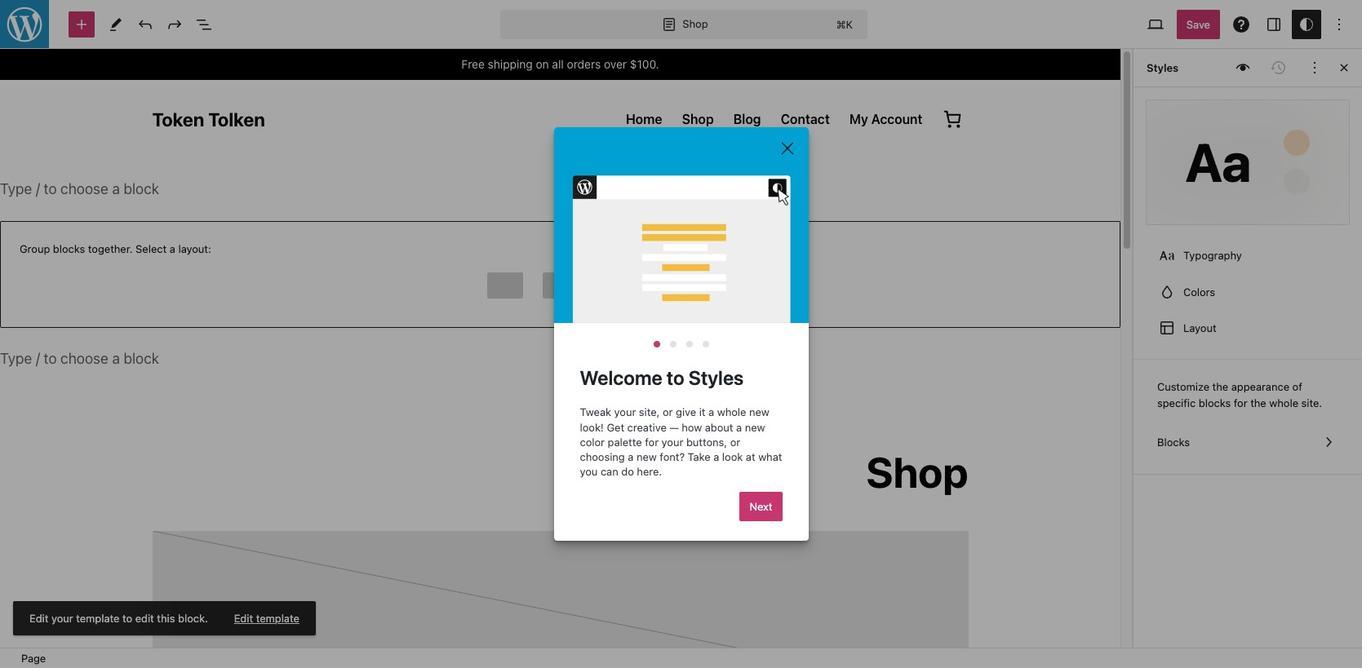 Task type: locate. For each thing, give the bounding box(es) containing it.
edit
[[29, 612, 48, 625], [234, 612, 253, 625]]

blocks
[[1158, 436, 1190, 449]]

edit up page
[[29, 612, 48, 625]]

guide controls element
[[554, 332, 809, 357]]

1 vertical spatial styles
[[689, 366, 744, 389]]

how
[[682, 421, 702, 434]]

styles
[[1147, 61, 1179, 74], [689, 366, 744, 389]]

1 vertical spatial the
[[1251, 396, 1267, 410]]

look!
[[580, 421, 604, 434]]

welcome to styles document
[[554, 127, 809, 541]]

with current color image
[[1158, 246, 1177, 265], [1158, 282, 1177, 302], [1158, 318, 1177, 338]]

new
[[749, 406, 770, 419], [745, 421, 765, 434], [637, 451, 657, 464]]

a
[[709, 406, 714, 419], [736, 421, 742, 434], [628, 451, 634, 464], [714, 451, 719, 464]]

1 vertical spatial new
[[745, 421, 765, 434]]

1 vertical spatial or
[[730, 436, 741, 449]]

you
[[580, 465, 598, 478]]

page 1 of 4 image
[[653, 341, 660, 348]]

creative
[[627, 421, 667, 434]]

the up the blocks
[[1213, 381, 1229, 394]]

1 vertical spatial for
[[645, 436, 659, 449]]

for down creative
[[645, 436, 659, 449]]

0 horizontal spatial or
[[663, 406, 673, 419]]

styles down page 4 of 4 "image"
[[689, 366, 744, 389]]

typography button
[[1147, 238, 1349, 274]]

layout
[[1184, 322, 1217, 335]]

0 horizontal spatial for
[[645, 436, 659, 449]]

with current color image for colors
[[1158, 282, 1177, 302]]

tweak your site, or give it a whole new look! get creative — how about a new color palette for your buttons, or choosing a new font? take a look at what you can do here.
[[580, 406, 782, 478]]

0 horizontal spatial the
[[1213, 381, 1229, 394]]

shop
[[683, 17, 708, 30]]

template
[[76, 612, 120, 625], [256, 612, 300, 625]]

edit template
[[234, 612, 300, 625]]

at
[[746, 451, 756, 464]]

1 horizontal spatial template
[[256, 612, 300, 625]]

palette
[[608, 436, 642, 449]]

0 vertical spatial styles
[[1147, 61, 1179, 74]]

to left edit at the left bottom of the page
[[122, 612, 132, 625]]

whole inside tweak your site, or give it a whole new look! get creative — how about a new color palette for your buttons, or choosing a new font? take a look at what you can do here.
[[717, 406, 747, 419]]

2 horizontal spatial your
[[662, 436, 684, 449]]

0 vertical spatial or
[[663, 406, 673, 419]]

1 horizontal spatial whole
[[1270, 396, 1299, 410]]

next button
[[740, 492, 782, 522]]

look
[[722, 451, 743, 464]]

0 horizontal spatial styles
[[689, 366, 744, 389]]

or
[[663, 406, 673, 419], [730, 436, 741, 449]]

with current color image for layout
[[1158, 318, 1177, 338]]

buttons,
[[686, 436, 728, 449]]

list
[[1147, 238, 1349, 346]]

2 template from the left
[[256, 612, 300, 625]]

about
[[705, 421, 734, 434]]

1 horizontal spatial styles
[[1147, 61, 1179, 74]]

with current color image inside colors button
[[1158, 282, 1177, 302]]

2 vertical spatial with current color image
[[1158, 318, 1177, 338]]

0 vertical spatial with current color image
[[1158, 246, 1177, 265]]

for inside tweak your site, or give it a whole new look! get creative — how about a new color palette for your buttons, or choosing a new font? take a look at what you can do here.
[[645, 436, 659, 449]]

edit inside "button"
[[234, 612, 253, 625]]

0 horizontal spatial to
[[122, 612, 132, 625]]

with current color image left layout
[[1158, 318, 1177, 338]]

a up do
[[628, 451, 634, 464]]

next
[[750, 501, 773, 514]]

with current color image left colors
[[1158, 282, 1177, 302]]

a left look
[[714, 451, 719, 464]]

a right it
[[709, 406, 714, 419]]

blocks button
[[1147, 425, 1349, 461]]

color
[[580, 436, 605, 449]]

0 horizontal spatial your
[[51, 612, 73, 625]]

0 horizontal spatial edit
[[29, 612, 48, 625]]

the down the appearance
[[1251, 396, 1267, 410]]

1 horizontal spatial or
[[730, 436, 741, 449]]

whole down of
[[1270, 396, 1299, 410]]

page 3 of 4 image
[[686, 341, 693, 348]]

1 edit from the left
[[29, 612, 48, 625]]

appearance
[[1232, 381, 1290, 394]]

for
[[1234, 396, 1248, 410], [645, 436, 659, 449]]

1 horizontal spatial for
[[1234, 396, 1248, 410]]

2 vertical spatial your
[[51, 612, 73, 625]]

the
[[1213, 381, 1229, 394], [1251, 396, 1267, 410]]

template inside edit template "button"
[[256, 612, 300, 625]]

with current color image left typography
[[1158, 246, 1177, 265]]

2 edit from the left
[[234, 612, 253, 625]]

list containing typography
[[1147, 238, 1349, 346]]

1 horizontal spatial to
[[667, 366, 685, 389]]

0 horizontal spatial whole
[[717, 406, 747, 419]]

here.
[[637, 465, 662, 478]]

page 2 of 4 image
[[670, 341, 676, 348]]

1 horizontal spatial the
[[1251, 396, 1267, 410]]

take
[[688, 451, 711, 464]]

or up look
[[730, 436, 741, 449]]

styles left style book image at top right
[[1147, 61, 1179, 74]]

0 horizontal spatial template
[[76, 612, 120, 625]]

to inside document
[[667, 366, 685, 389]]

0 vertical spatial your
[[614, 406, 636, 419]]

your for tweak your site, or give it a whole new look! get creative — how about a new color palette for your buttons, or choosing a new font? take a look at what you can do here.
[[614, 406, 636, 419]]

with current color image inside layout button
[[1158, 318, 1177, 338]]

or up —
[[663, 406, 673, 419]]

0 vertical spatial to
[[667, 366, 685, 389]]

page
[[21, 652, 46, 665]]

to down page 2 of 4 icon
[[667, 366, 685, 389]]

whole up about
[[717, 406, 747, 419]]

1 horizontal spatial your
[[614, 406, 636, 419]]

site icon image
[[0, 0, 51, 50]]

your
[[614, 406, 636, 419], [662, 436, 684, 449], [51, 612, 73, 625]]

1 vertical spatial your
[[662, 436, 684, 449]]

to
[[667, 366, 685, 389], [122, 612, 132, 625]]

1 with current color image from the top
[[1158, 246, 1177, 265]]

with current color image inside the typography button
[[1158, 246, 1177, 265]]

page 4 of 4 image
[[702, 341, 709, 348]]

1 horizontal spatial edit
[[234, 612, 253, 625]]

0 vertical spatial the
[[1213, 381, 1229, 394]]

⌘k
[[837, 18, 853, 31]]

2 with current color image from the top
[[1158, 282, 1177, 302]]

customize the appearance of specific blocks for the whole site.
[[1158, 381, 1323, 410]]

edit right block.
[[234, 612, 253, 625]]

whole
[[1270, 396, 1299, 410], [717, 406, 747, 419]]

0 vertical spatial for
[[1234, 396, 1248, 410]]

1 vertical spatial with current color image
[[1158, 282, 1177, 302]]

do
[[621, 465, 634, 478]]

for down the appearance
[[1234, 396, 1248, 410]]

of
[[1293, 381, 1303, 394]]

your for edit your template to edit this block.
[[51, 612, 73, 625]]

with current color image
[[1319, 433, 1339, 453]]

3 with current color image from the top
[[1158, 318, 1177, 338]]



Task type: describe. For each thing, give the bounding box(es) containing it.
edit for edit template
[[234, 612, 253, 625]]

—
[[670, 421, 679, 434]]

edit your template to edit this block.
[[29, 612, 208, 625]]

for inside customize the appearance of specific blocks for the whole site.
[[1234, 396, 1248, 410]]

welcome to styles
[[580, 366, 744, 389]]

welcome
[[580, 366, 663, 389]]

edit for edit your template to edit this block.
[[29, 612, 48, 625]]

what
[[759, 451, 782, 464]]

site.
[[1302, 396, 1323, 410]]

can
[[601, 465, 619, 478]]

1 vertical spatial to
[[122, 612, 132, 625]]

colors
[[1184, 285, 1216, 298]]

styles actions menu bar
[[1147, 53, 1330, 82]]

blocks
[[1199, 396, 1231, 410]]

a right about
[[736, 421, 742, 434]]

site,
[[639, 406, 660, 419]]

layout button
[[1147, 310, 1349, 346]]

font?
[[660, 451, 685, 464]]

this
[[157, 612, 175, 625]]

choosing
[[580, 451, 625, 464]]

undo image
[[136, 14, 155, 34]]

block.
[[178, 612, 208, 625]]

2 vertical spatial new
[[637, 451, 657, 464]]

styles image
[[1297, 14, 1317, 34]]

styles inside menu bar
[[1147, 61, 1179, 74]]

typography
[[1184, 249, 1242, 262]]

specific
[[1158, 396, 1196, 410]]

styles inside document
[[689, 366, 744, 389]]

close image
[[778, 139, 797, 158]]

style book image
[[1234, 58, 1253, 78]]

it
[[699, 406, 706, 419]]

with current color image for typography
[[1158, 246, 1177, 265]]

0 vertical spatial new
[[749, 406, 770, 419]]

customize
[[1158, 381, 1210, 394]]

revisions image
[[1269, 58, 1289, 78]]

redo image
[[165, 14, 184, 34]]

close styles image
[[1335, 58, 1354, 78]]

colors button
[[1147, 274, 1349, 310]]

editor top bar region
[[0, 0, 1362, 49]]

give
[[676, 406, 696, 419]]

edit
[[135, 612, 154, 625]]

get
[[607, 421, 625, 434]]

whole inside customize the appearance of specific blocks for the whole site.
[[1270, 396, 1299, 410]]

1 template from the left
[[76, 612, 120, 625]]

tweak
[[580, 406, 611, 419]]

edit template button
[[234, 611, 300, 626]]



Task type: vqa. For each thing, say whether or not it's contained in the screenshot.
rightmost or
yes



